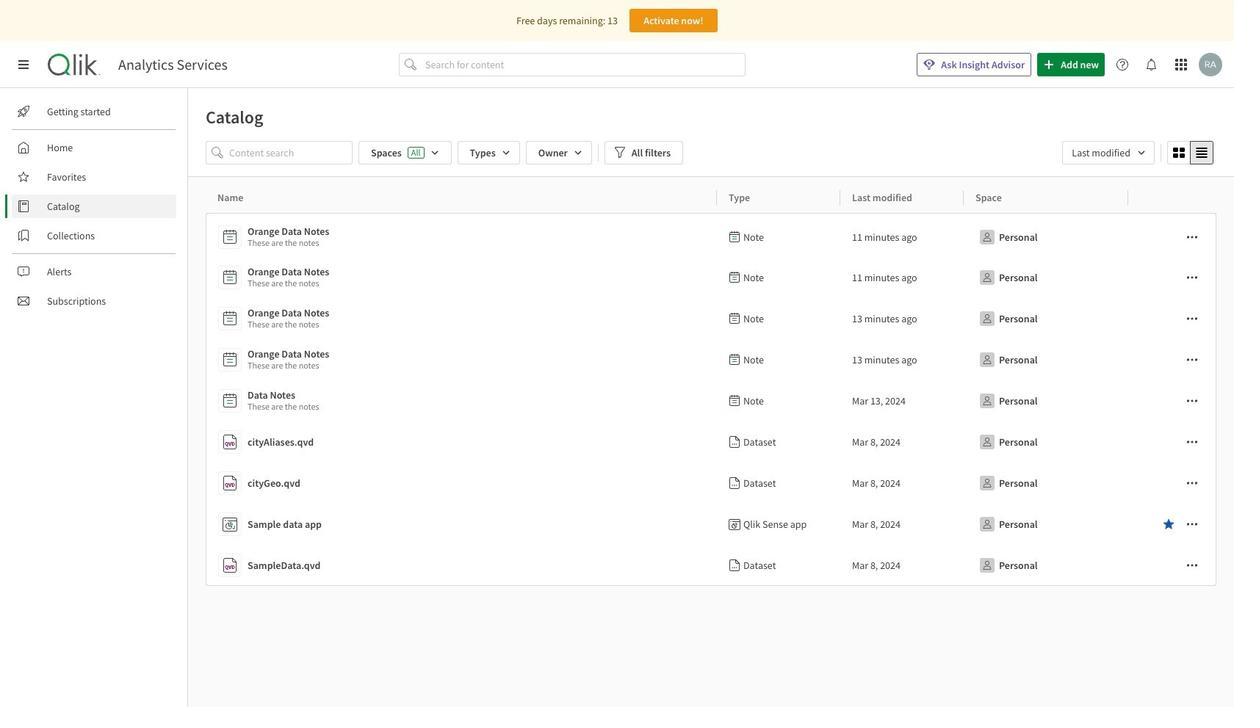 Task type: vqa. For each thing, say whether or not it's contained in the screenshot.
fifth More actions image from the top of the page
yes



Task type: describe. For each thing, give the bounding box(es) containing it.
Content search text field
[[229, 141, 353, 165]]

remove from favorites image
[[1164, 519, 1175, 531]]

list view image
[[1197, 147, 1208, 159]]

4 more actions image from the top
[[1187, 354, 1199, 366]]

1 more actions image from the top
[[1187, 437, 1199, 448]]

none field inside filters region
[[1063, 141, 1155, 165]]

2 more actions image from the top
[[1187, 519, 1199, 531]]

2 more actions image from the top
[[1187, 272, 1199, 284]]

filters region
[[188, 138, 1235, 176]]

switch view group
[[1168, 141, 1214, 165]]

6 more actions image from the top
[[1187, 478, 1199, 490]]

tile view image
[[1174, 147, 1186, 159]]

Search for content text field
[[423, 53, 746, 76]]

1 more actions image from the top
[[1187, 232, 1199, 243]]

close sidebar menu image
[[18, 59, 29, 71]]



Task type: locate. For each thing, give the bounding box(es) containing it.
cell
[[717, 213, 841, 257], [841, 213, 964, 257], [964, 213, 1129, 257], [1129, 213, 1218, 257], [717, 257, 841, 298], [841, 257, 964, 298], [964, 257, 1129, 298], [1129, 257, 1218, 298], [717, 298, 841, 340], [841, 298, 964, 340], [964, 298, 1129, 340], [1129, 298, 1218, 340], [717, 340, 841, 381], [841, 340, 964, 381], [964, 340, 1129, 381], [1129, 340, 1218, 381], [717, 381, 841, 422], [841, 381, 964, 422], [964, 381, 1129, 422], [1129, 381, 1218, 422], [717, 422, 841, 463], [841, 422, 964, 463], [964, 422, 1129, 463], [1129, 422, 1218, 463], [717, 463, 841, 504], [841, 463, 964, 504], [964, 463, 1129, 504], [1129, 463, 1218, 504], [717, 504, 841, 545], [841, 504, 964, 545], [964, 504, 1129, 545], [1129, 504, 1218, 545], [717, 545, 841, 587], [841, 545, 964, 587], [964, 545, 1129, 587], [1129, 545, 1218, 587]]

navigation pane element
[[0, 94, 187, 319]]

None field
[[1063, 141, 1155, 165]]

0 vertical spatial more actions image
[[1187, 437, 1199, 448]]

1 vertical spatial more actions image
[[1187, 519, 1199, 531]]

more actions image
[[1187, 437, 1199, 448], [1187, 519, 1199, 531]]

analytics services element
[[118, 56, 228, 74]]

5 more actions image from the top
[[1187, 395, 1199, 407]]

3 more actions image from the top
[[1187, 313, 1199, 325]]

7 more actions image from the top
[[1187, 560, 1199, 572]]

ruby anderson image
[[1200, 53, 1223, 76]]

more actions image
[[1187, 232, 1199, 243], [1187, 272, 1199, 284], [1187, 313, 1199, 325], [1187, 354, 1199, 366], [1187, 395, 1199, 407], [1187, 478, 1199, 490], [1187, 560, 1199, 572]]



